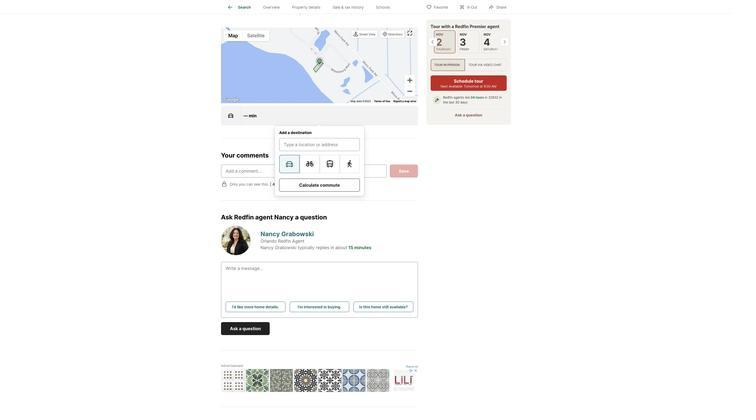 Task type: vqa. For each thing, say whether or not it's contained in the screenshot.
MLS
yes



Task type: describe. For each thing, give the bounding box(es) containing it.
search
[[238, 5, 251, 10]]

0 vertical spatial grabowski
[[281, 230, 314, 238]]

ad
[[415, 365, 418, 368]]

last
[[449, 100, 455, 104]]

2 home from the left
[[371, 305, 381, 309]]

redfin inside the redfin checked: 1 minute ago (nov 1, 2023 at 2:16pm) • source: stellar mls as distributed by mls grid # o6029473
[[221, 3, 234, 8]]

map button
[[224, 30, 243, 41]]

0 vertical spatial ask
[[455, 113, 462, 117]]

checked:
[[235, 3, 254, 8]]

3
[[460, 36, 466, 48]]

search
[[284, 182, 297, 187]]

0 vertical spatial nancy
[[274, 214, 294, 221]]

share button
[[484, 1, 511, 12]]

this
[[363, 305, 370, 309]]

chat
[[494, 63, 502, 67]]

the
[[443, 100, 448, 104]]

30
[[455, 100, 460, 104]]

15
[[348, 245, 353, 251]]

schedule
[[454, 79, 474, 84]]

in inside nancy grabowski orlando redfin agent nancy grabowski typically replies in about 15 minutes
[[331, 245, 334, 251]]

nov for 3
[[460, 32, 467, 37]]

32832
[[488, 96, 499, 100]]

of
[[382, 100, 385, 103]]

map for map data ©2023
[[350, 100, 356, 103]]

only you can see this.
[[230, 182, 269, 187]]

available:
[[449, 84, 463, 89]]

days
[[460, 100, 468, 104]]

see
[[254, 182, 260, 187]]

redfin up the
[[443, 96, 453, 100]]

details.
[[266, 305, 279, 309]]

in inside button
[[323, 305, 327, 309]]

directions
[[388, 32, 403, 36]]

2 mls from the left
[[303, 9, 312, 15]]

Write a message... text field
[[226, 265, 413, 285]]

i'd
[[232, 305, 236, 309]]

with
[[441, 24, 451, 29]]

report ad
[[406, 365, 418, 368]]

|
[[270, 182, 271, 187]]

tour for tour in person
[[434, 63, 443, 67]]

i'm
[[298, 305, 303, 309]]

schools tab
[[370, 1, 396, 14]]

report for report ad
[[406, 365, 414, 368]]

satellite button
[[243, 30, 269, 41]]

i'm interested in buying. button
[[290, 302, 349, 312]]

redfin agents led 34 tours in 32832
[[443, 96, 499, 100]]

1 vertical spatial agent
[[255, 214, 273, 221]]

a left destination in the top of the page
[[288, 130, 290, 135]]

history
[[351, 5, 364, 10]]

details
[[309, 5, 320, 10]]

led
[[465, 96, 470, 100]]

replies
[[316, 245, 329, 251]]

map
[[404, 100, 410, 103]]

sale & tax history tab
[[327, 1, 370, 14]]

•
[[222, 9, 224, 15]]

report ad button
[[406, 365, 418, 370]]

tomorrow
[[464, 84, 479, 89]]

nov for 2
[[436, 32, 443, 37]]

in left person
[[444, 63, 447, 67]]

calculate
[[299, 183, 319, 188]]

map data ©2023
[[350, 100, 371, 103]]

a left search
[[281, 182, 283, 187]]

property details tab
[[286, 1, 327, 14]]

—
[[243, 113, 248, 118]]

menu bar containing map
[[224, 30, 269, 41]]

a right with
[[452, 24, 454, 29]]

tour for tour via video chat
[[469, 63, 477, 67]]

ask a question link
[[455, 113, 482, 117]]

by
[[297, 9, 302, 15]]

street view
[[359, 32, 375, 36]]

ask a question button
[[221, 322, 270, 335]]

property details
[[292, 5, 320, 10]]

this.
[[261, 182, 269, 187]]

ad region
[[221, 369, 418, 393]]

is
[[359, 305, 362, 309]]

redfin inside nancy grabowski orlando redfin agent nancy grabowski typically replies in about 15 minutes
[[278, 239, 291, 244]]

0 vertical spatial ask a question
[[455, 113, 482, 117]]

nancy grabowski orlando redfin agent nancy grabowski typically replies in about 15 minutes
[[261, 230, 371, 251]]

a up nancy grabowski link
[[295, 214, 299, 221]]

out
[[471, 5, 477, 9]]

1 vertical spatial nancy
[[261, 230, 280, 238]]

1
[[255, 3, 257, 8]]

search link
[[227, 4, 251, 11]]

a down the "days"
[[463, 113, 465, 117]]

saturday
[[484, 48, 498, 51]]

tour in person
[[434, 63, 460, 67]]

can
[[246, 182, 253, 187]]

2 vertical spatial nancy
[[261, 245, 274, 251]]

list box for destination
[[279, 155, 360, 173]]

add a search partner button
[[272, 182, 311, 187]]

terms of use link
[[374, 100, 390, 103]]

0 vertical spatial add
[[279, 130, 287, 135]]

as
[[267, 9, 272, 15]]

friday
[[460, 48, 469, 51]]

0 vertical spatial agent
[[487, 24, 500, 29]]

ask inside button
[[230, 326, 238, 332]]

distributed
[[273, 9, 296, 15]]

previous image
[[429, 38, 437, 46]]

orlando redfin agentnancy grabowski image
[[221, 226, 251, 256]]

2 horizontal spatial question
[[466, 113, 482, 117]]

save
[[399, 169, 409, 174]]

| add a search partner
[[270, 182, 311, 187]]

tour for tour with a redfin premier agent
[[431, 24, 440, 29]]

tour via video chat
[[469, 63, 502, 67]]

terms of use
[[374, 100, 390, 103]]

4
[[484, 36, 490, 48]]

premier
[[470, 24, 486, 29]]

tab list containing search
[[221, 0, 400, 14]]

— min
[[243, 113, 257, 118]]



Task type: locate. For each thing, give the bounding box(es) containing it.
menu bar
[[224, 30, 269, 41]]

map left "data"
[[350, 100, 356, 103]]

1 horizontal spatial mls
[[303, 9, 312, 15]]

1 horizontal spatial report
[[406, 365, 414, 368]]

mls down 2023 at the left
[[303, 9, 312, 15]]

grabowski up agent
[[281, 230, 314, 238]]

agent
[[487, 24, 500, 29], [255, 214, 273, 221]]

report a map error
[[393, 100, 416, 103]]

1 vertical spatial question
[[300, 214, 327, 221]]

ask a question down 'more'
[[230, 326, 261, 332]]

satellite
[[247, 33, 265, 38]]

ask down 30
[[455, 113, 462, 117]]

redfin down nancy grabowski link
[[278, 239, 291, 244]]

0 horizontal spatial question
[[242, 326, 261, 332]]

nov for 4
[[484, 32, 491, 37]]

1 vertical spatial ask a question
[[230, 326, 261, 332]]

1 vertical spatial grabowski
[[275, 245, 296, 251]]

x-out
[[467, 5, 477, 9]]

0 horizontal spatial mls
[[257, 9, 266, 15]]

destination
[[291, 130, 312, 135]]

agent right premier
[[487, 24, 500, 29]]

ago
[[274, 3, 282, 8]]

question
[[466, 113, 482, 117], [300, 214, 327, 221], [242, 326, 261, 332]]

question down 'more'
[[242, 326, 261, 332]]

redfin up nov 3 friday
[[455, 24, 469, 29]]

in right 32832
[[499, 96, 502, 100]]

1 horizontal spatial map
[[350, 100, 356, 103]]

1 mls from the left
[[257, 9, 266, 15]]

at left 9:00
[[480, 84, 483, 89]]

map left satellite
[[228, 33, 238, 38]]

map region
[[184, 0, 461, 118]]

schedule tour next available: tomorrow at 9:00 am
[[441, 79, 497, 89]]

0 horizontal spatial home
[[254, 305, 265, 309]]

question down in the last 30 days
[[466, 113, 482, 117]]

1 vertical spatial ask
[[221, 214, 233, 221]]

2 horizontal spatial nov
[[484, 32, 491, 37]]

0 horizontal spatial agent
[[255, 214, 273, 221]]

about
[[335, 245, 347, 251]]

directions button
[[381, 31, 404, 38]]

in inside in the last 30 days
[[499, 96, 502, 100]]

at up grid
[[310, 3, 314, 8]]

report for report a map error
[[393, 100, 402, 103]]

a down "like"
[[239, 326, 241, 332]]

1 home from the left
[[254, 305, 265, 309]]

minute
[[258, 3, 273, 8]]

1 horizontal spatial home
[[371, 305, 381, 309]]

add a destination
[[279, 130, 312, 135]]

redfin checked: 1 minute ago (nov 1, 2023 at 2:16pm) • source: stellar mls as distributed by mls grid # o6029473
[[221, 3, 348, 15]]

agent up 'orlando'
[[255, 214, 273, 221]]

&
[[341, 5, 344, 10]]

0 horizontal spatial map
[[228, 33, 238, 38]]

redfin
[[221, 3, 234, 8], [455, 24, 469, 29], [443, 96, 453, 100], [234, 214, 254, 221], [278, 239, 291, 244]]

ask a question inside button
[[230, 326, 261, 332]]

next
[[441, 84, 448, 89]]

error
[[410, 100, 416, 103]]

nancy up nancy grabowski link
[[274, 214, 294, 221]]

available?
[[390, 305, 408, 309]]

list box containing tour in person
[[431, 59, 507, 71]]

report
[[393, 100, 402, 103], [406, 365, 414, 368]]

video
[[484, 63, 493, 67]]

report left 'map'
[[393, 100, 402, 103]]

Add a comment... text field
[[226, 168, 382, 175]]

1 horizontal spatial ask a question
[[455, 113, 482, 117]]

your
[[221, 152, 235, 159]]

home left still
[[371, 305, 381, 309]]

next image
[[500, 38, 509, 46]]

interested
[[304, 305, 323, 309]]

1 vertical spatial at
[[480, 84, 483, 89]]

0 vertical spatial list box
[[431, 59, 507, 71]]

nov down premier
[[484, 32, 491, 37]]

min
[[249, 113, 257, 118]]

2 nov from the left
[[460, 32, 467, 37]]

typically
[[298, 245, 315, 251]]

1 vertical spatial report
[[406, 365, 414, 368]]

report left ad
[[406, 365, 414, 368]]

9:00
[[484, 84, 491, 89]]

None button
[[434, 30, 456, 54], [458, 31, 480, 53], [482, 31, 504, 53], [434, 30, 456, 54], [458, 31, 480, 53], [482, 31, 504, 53]]

add
[[279, 130, 287, 135], [272, 182, 280, 187]]

thursday
[[436, 48, 451, 51]]

ask a question down the "days"
[[455, 113, 482, 117]]

Type a location or address text field
[[284, 141, 355, 148]]

question up nancy grabowski orlando redfin agent nancy grabowski typically replies in about 15 minutes
[[300, 214, 327, 221]]

2
[[436, 36, 442, 48]]

nov inside nov 3 friday
[[460, 32, 467, 37]]

nov down tour with a redfin premier agent
[[460, 32, 467, 37]]

in
[[444, 63, 447, 67], [485, 96, 488, 100], [499, 96, 502, 100], [331, 245, 334, 251], [323, 305, 327, 309]]

ask redfin agent nancy a question
[[221, 214, 327, 221]]

you
[[239, 182, 245, 187]]

34
[[471, 96, 475, 100]]

list box
[[431, 59, 507, 71], [279, 155, 360, 173]]

street view button
[[352, 31, 377, 38]]

at inside schedule tour next available: tomorrow at 9:00 am
[[480, 84, 483, 89]]

ask down 'i'd'
[[230, 326, 238, 332]]

mls
[[257, 9, 266, 15], [303, 9, 312, 15]]

0 vertical spatial report
[[393, 100, 402, 103]]

o6029473
[[326, 9, 348, 15]]

tax
[[345, 5, 350, 10]]

is this home still available?
[[359, 305, 408, 309]]

data
[[356, 100, 362, 103]]

nancy up 'orlando'
[[261, 230, 280, 238]]

overview tab
[[257, 1, 286, 14]]

1 horizontal spatial question
[[300, 214, 327, 221]]

at
[[310, 3, 314, 8], [480, 84, 483, 89]]

in right tours
[[485, 96, 488, 100]]

mls down 'minute'
[[257, 9, 266, 15]]

nov 2 thursday
[[436, 32, 451, 51]]

at inside the redfin checked: 1 minute ago (nov 1, 2023 at 2:16pm) • source: stellar mls as distributed by mls grid # o6029473
[[310, 3, 314, 8]]

0 horizontal spatial report
[[393, 100, 402, 103]]

in left buying.
[[323, 305, 327, 309]]

tab list
[[221, 0, 400, 14]]

0 horizontal spatial nov
[[436, 32, 443, 37]]

1 vertical spatial add
[[272, 182, 280, 187]]

tour left the via
[[469, 63, 477, 67]]

minutes
[[354, 245, 371, 251]]

in left the "about"
[[331, 245, 334, 251]]

redfin up •
[[221, 3, 234, 8]]

question inside button
[[242, 326, 261, 332]]

list box down friday
[[431, 59, 507, 71]]

advertisement
[[221, 364, 244, 368]]

save button
[[390, 165, 418, 178]]

list box for a
[[431, 59, 507, 71]]

use
[[386, 100, 390, 103]]

a left 'map'
[[402, 100, 404, 103]]

redfin up orlando redfin agentnancy grabowski image
[[234, 214, 254, 221]]

nov 4 saturday
[[484, 32, 498, 51]]

1 horizontal spatial at
[[480, 84, 483, 89]]

nov inside nov 4 saturday
[[484, 32, 491, 37]]

google image
[[222, 96, 240, 103]]

map for map
[[228, 33, 238, 38]]

1 nov from the left
[[436, 32, 443, 37]]

nancy down 'orlando'
[[261, 245, 274, 251]]

2 vertical spatial question
[[242, 326, 261, 332]]

0 vertical spatial at
[[310, 3, 314, 8]]

ask
[[455, 113, 462, 117], [221, 214, 233, 221], [230, 326, 238, 332]]

0 vertical spatial question
[[466, 113, 482, 117]]

calculate commute button
[[279, 179, 360, 192]]

stellar
[[243, 9, 256, 15]]

0 horizontal spatial list box
[[279, 155, 360, 173]]

partner
[[297, 182, 311, 187]]

ask a question
[[455, 113, 482, 117], [230, 326, 261, 332]]

ask up orlando redfin agentnancy grabowski image
[[221, 214, 233, 221]]

report inside button
[[406, 365, 414, 368]]

0 horizontal spatial at
[[310, 3, 314, 8]]

nov
[[436, 32, 443, 37], [460, 32, 467, 37], [484, 32, 491, 37]]

1 horizontal spatial list box
[[431, 59, 507, 71]]

agent
[[292, 239, 304, 244]]

a inside button
[[239, 326, 241, 332]]

(nov
[[283, 3, 293, 8]]

via
[[478, 63, 483, 67]]

0 horizontal spatial ask a question
[[230, 326, 261, 332]]

map inside popup button
[[228, 33, 238, 38]]

1 vertical spatial list box
[[279, 155, 360, 173]]

1 horizontal spatial nov
[[460, 32, 467, 37]]

2023
[[298, 3, 309, 8]]

1,
[[294, 3, 297, 8]]

nancy
[[274, 214, 294, 221], [261, 230, 280, 238], [261, 245, 274, 251]]

3 nov from the left
[[484, 32, 491, 37]]

tours
[[476, 96, 484, 100]]

home right 'more'
[[254, 305, 265, 309]]

tour with a redfin premier agent
[[431, 24, 500, 29]]

tour
[[475, 79, 483, 84]]

favorite button
[[422, 1, 453, 12]]

tour left person
[[434, 63, 443, 67]]

grid
[[313, 9, 322, 15]]

your comments
[[221, 152, 269, 159]]

source:
[[225, 9, 241, 15]]

property
[[292, 5, 308, 10]]

add right |
[[272, 182, 280, 187]]

am
[[492, 84, 497, 89]]

list box down type a location or address text box
[[279, 155, 360, 173]]

tour left with
[[431, 24, 440, 29]]

0 vertical spatial map
[[228, 33, 238, 38]]

1 horizontal spatial agent
[[487, 24, 500, 29]]

2:16pm)
[[315, 3, 332, 8]]

#
[[323, 9, 326, 15]]

overview
[[263, 5, 280, 10]]

still
[[382, 305, 389, 309]]

add left destination in the top of the page
[[279, 130, 287, 135]]

favorite
[[434, 5, 448, 9]]

nov down with
[[436, 32, 443, 37]]

2 vertical spatial ask
[[230, 326, 238, 332]]

is this home still available? button
[[354, 302, 413, 312]]

grabowski down nancy grabowski link
[[275, 245, 296, 251]]

1 vertical spatial map
[[350, 100, 356, 103]]

nov inside the nov 2 thursday
[[436, 32, 443, 37]]



